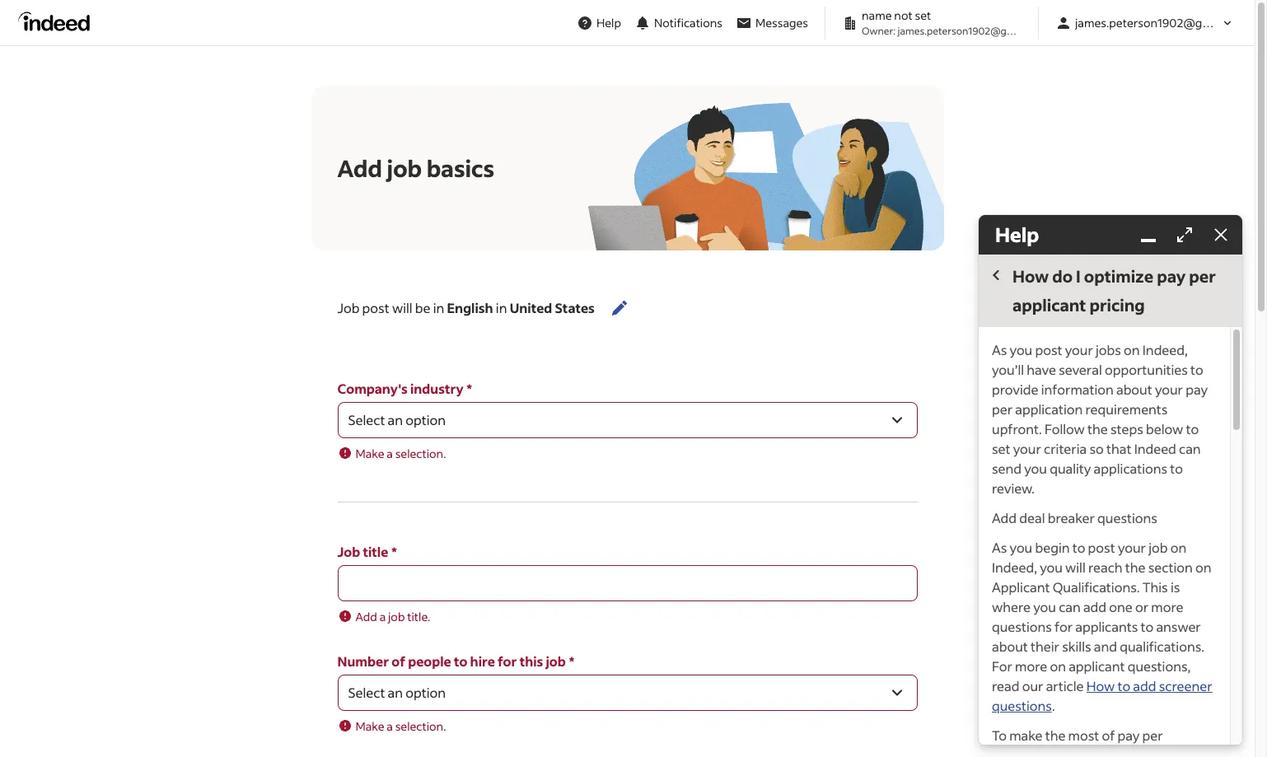 Task type: locate. For each thing, give the bounding box(es) containing it.
1 horizontal spatial indeed,
[[1143, 341, 1188, 358]]

1 vertical spatial indeed,
[[992, 558, 1038, 576]]

add down questions,
[[1133, 677, 1157, 694]]

1 vertical spatial add
[[992, 509, 1017, 526]]

you right send
[[1025, 460, 1047, 477]]

1 horizontal spatial will
[[1066, 558, 1086, 576]]

below
[[1146, 420, 1184, 437]]

pricing,
[[1062, 746, 1108, 757]]

on right jobs
[[1124, 341, 1140, 358]]

applicant
[[992, 578, 1050, 596]]

0 horizontal spatial more
[[1015, 657, 1048, 675]]

set up send
[[992, 440, 1011, 457]]

job up section
[[1149, 539, 1168, 556]]

in left united
[[496, 299, 507, 316]]

0 horizontal spatial post
[[362, 299, 390, 316]]

a for of
[[387, 719, 393, 734]]

2 vertical spatial post
[[1088, 539, 1116, 556]]

application down make on the right bottom of the page
[[992, 746, 1060, 757]]

0 horizontal spatial for
[[498, 653, 517, 670]]

0 vertical spatial application
[[1016, 400, 1083, 418]]

as you post your jobs on indeed, you'll have several opportunities to provide information about your pay per application requirements upfront. follow the steps below to set your criteria so that indeed can send you quality applications to review.
[[992, 341, 1208, 497]]

2 vertical spatial error image
[[337, 719, 352, 733]]

several
[[1059, 361, 1102, 378]]

1 vertical spatial how
[[1087, 677, 1115, 694]]

make down company's
[[356, 446, 384, 461]]

in right be on the left of the page
[[433, 299, 444, 316]]

2 vertical spatial questions
[[992, 697, 1052, 714]]

post up reach
[[1088, 539, 1116, 556]]

will left be on the left of the page
[[392, 299, 413, 316]]

1 vertical spatial add
[[1133, 677, 1157, 694]]

for
[[1055, 618, 1073, 635], [498, 653, 517, 670]]

0 vertical spatial post
[[362, 299, 390, 316]]

questions down our
[[992, 697, 1052, 714]]

a for title
[[380, 609, 386, 625]]

set inside name not set owner: james.peterson1902@gmail.com
[[915, 7, 931, 23]]

the inside 'as you begin to post your job on indeed, you will reach the section on applicant qualifications. this is where you can add one or more questions for applicants to answer about their skills and qualifications. for more on applicant questions, read our article'
[[1126, 558, 1146, 576]]

the up the so
[[1088, 420, 1108, 437]]

make down number
[[356, 719, 384, 734]]

1 vertical spatial more
[[1015, 657, 1048, 675]]

applicant inside 'as you begin to post your job on indeed, you will reach the section on applicant qualifications. this is where you can add one or more questions for applicants to answer about their skills and qualifications. for more on applicant questions, read our article'
[[1069, 657, 1125, 675]]

selection. down people
[[395, 719, 446, 734]]

1 selection. from the top
[[395, 446, 446, 461]]

make
[[356, 446, 384, 461], [356, 719, 384, 734]]

add inside 'as you begin to post your job on indeed, you will reach the section on applicant qualifications. this is where you can add one or more questions for applicants to answer about their skills and qualifications. for more on applicant questions, read our article'
[[1084, 598, 1107, 615]]

more down is
[[1152, 598, 1184, 615]]

1 vertical spatial pay
[[1186, 380, 1208, 398]]

3 error image from the top
[[337, 719, 352, 733]]

how do i optimize pay per applicant pricing
[[1013, 265, 1216, 315]]

1 in from the left
[[433, 299, 444, 316]]

post
[[362, 299, 390, 316], [1035, 341, 1063, 358], [1088, 539, 1116, 556]]

0 vertical spatial help
[[597, 15, 621, 30]]

deal
[[1020, 509, 1045, 526]]

0 vertical spatial set
[[915, 7, 931, 23]]

the inside as you post your jobs on indeed, you'll have several opportunities to provide information about your pay per application requirements upfront. follow the steps below to set your criteria so that indeed can send you quality applications to review.
[[1088, 420, 1108, 437]]

2 make a selection. from the top
[[356, 719, 446, 734]]

make a selection. down company's industry *
[[356, 446, 446, 461]]

to down questions,
[[1118, 677, 1131, 694]]

optimize
[[1084, 265, 1154, 287]]

0 vertical spatial can
[[1179, 440, 1201, 457]]

of right most
[[1102, 727, 1115, 744]]

hire
[[470, 653, 495, 670]]

expand view image
[[1175, 225, 1195, 245]]

0 vertical spatial applicant
[[1013, 294, 1087, 315]]

help button
[[570, 7, 628, 38]]

1 horizontal spatial for
[[1055, 618, 1073, 635]]

selection.
[[395, 446, 446, 461], [395, 719, 446, 734]]

the left most
[[1046, 727, 1066, 744]]

* for company's industry *
[[467, 380, 472, 397]]

error image for job title
[[337, 609, 352, 624]]

set
[[915, 7, 931, 23], [992, 440, 1011, 457]]

1 vertical spatial post
[[1035, 341, 1063, 358]]

per down screener
[[1143, 727, 1163, 744]]

2 make from the top
[[356, 719, 384, 734]]

0 vertical spatial make
[[356, 446, 384, 461]]

1 vertical spatial applicant
[[1069, 657, 1125, 675]]

for inside 'as you begin to post your job on indeed, you will reach the section on applicant qualifications. this is where you can add one or more questions for applicants to answer about their skills and qualifications. for more on applicant questions, read our article'
[[1055, 618, 1073, 635]]

applications
[[1094, 460, 1168, 477]]

can inside 'as you begin to post your job on indeed, you will reach the section on applicant qualifications. this is where you can add one or more questions for applicants to answer about their skills and qualifications. for more on applicant questions, read our article'
[[1059, 598, 1081, 615]]

send
[[992, 460, 1022, 477]]

post up have
[[1035, 341, 1063, 358]]

1 vertical spatial job
[[337, 543, 360, 560]]

0 horizontal spatial indeed,
[[992, 558, 1038, 576]]

you
[[1010, 341, 1033, 358], [1025, 460, 1047, 477], [1010, 539, 1033, 556], [1040, 558, 1063, 576], [1034, 598, 1056, 615]]

name not set owner: james.peterson1902@gmail.com
[[862, 7, 1048, 37]]

1 horizontal spatial more
[[1152, 598, 1184, 615]]

error image left add a job title.
[[337, 609, 352, 624]]

0 horizontal spatial about
[[992, 638, 1028, 655]]

0 horizontal spatial james.peterson1902@gmail.com
[[898, 25, 1048, 37]]

pay right most
[[1118, 727, 1140, 744]]

information
[[1041, 380, 1114, 398]]

as inside 'as you begin to post your job on indeed, you will reach the section on applicant qualifications. this is where you can add one or more questions for applicants to answer about their skills and qualifications. for more on applicant questions, read our article'
[[992, 539, 1007, 556]]

post inside 'as you begin to post your job on indeed, you will reach the section on applicant qualifications. this is where you can add one or more questions for applicants to answer about their skills and qualifications. for more on applicant questions, read our article'
[[1088, 539, 1116, 556]]

0 horizontal spatial set
[[915, 7, 931, 23]]

how for to
[[1087, 677, 1115, 694]]

your inside 'as you begin to post your job on indeed, you will reach the section on applicant qualifications. this is where you can add one or more questions for applicants to answer about their skills and qualifications. for more on applicant questions, read our article'
[[1118, 539, 1146, 556]]

more
[[1152, 598, 1184, 615], [1015, 657, 1048, 675]]

0 vertical spatial make a selection.
[[356, 446, 446, 461]]

james.peterson1902@gmail.com button
[[1049, 7, 1251, 38]]

pay inside to make the most of pay per application pricing, conside
[[1118, 727, 1140, 744]]

your down upfront.
[[1013, 440, 1042, 457]]

how right article
[[1087, 677, 1115, 694]]

2 vertical spatial pay
[[1118, 727, 1140, 744]]

applicant down and
[[1069, 657, 1125, 675]]

to make the most of pay per application pricing, conside
[[992, 727, 1199, 757]]

application up follow
[[1016, 400, 1083, 418]]

the
[[1088, 420, 1108, 437], [1126, 558, 1146, 576], [1046, 727, 1066, 744]]

1 make from the top
[[356, 446, 384, 461]]

your
[[1065, 341, 1093, 358], [1155, 380, 1183, 398], [1013, 440, 1042, 457], [1118, 539, 1146, 556]]

notifications button
[[628, 5, 729, 41]]

1 vertical spatial will
[[1066, 558, 1086, 576]]

1 horizontal spatial *
[[467, 380, 472, 397]]

2 horizontal spatial per
[[1189, 265, 1216, 287]]

0 horizontal spatial *
[[392, 543, 397, 560]]

1 vertical spatial selection.
[[395, 719, 446, 734]]

0 vertical spatial about
[[1117, 380, 1153, 398]]

application
[[1016, 400, 1083, 418], [992, 746, 1060, 757]]

help
[[597, 15, 621, 30], [996, 221, 1039, 247]]

as for as you begin to post your job on indeed, you will reach the section on applicant qualifications. this is where you can add one or more questions for applicants to answer about their skills and qualifications. for more on applicant questions, read our article
[[992, 539, 1007, 556]]

i
[[1076, 265, 1081, 287]]

can inside as you post your jobs on indeed, you'll have several opportunities to provide information about your pay per application requirements upfront. follow the steps below to set your criteria so that indeed can send you quality applications to review.
[[1179, 440, 1201, 457]]

indeed,
[[1143, 341, 1188, 358], [992, 558, 1038, 576]]

set right not
[[915, 7, 931, 23]]

how inside the how to add screener questions
[[1087, 677, 1115, 694]]

1 vertical spatial *
[[392, 543, 397, 560]]

error image down company's
[[337, 446, 352, 461]]

applicant
[[1013, 294, 1087, 315], [1069, 657, 1125, 675]]

add job basics
[[337, 153, 495, 183]]

2 vertical spatial *
[[569, 653, 575, 670]]

how to add screener questions link
[[992, 677, 1213, 714]]

0 vertical spatial will
[[392, 299, 413, 316]]

minimize image
[[1139, 225, 1159, 245]]

0 vertical spatial the
[[1088, 420, 1108, 437]]

2 horizontal spatial the
[[1126, 558, 1146, 576]]

selection. down company's industry *
[[395, 446, 446, 461]]

0 horizontal spatial can
[[1059, 598, 1081, 615]]

can
[[1179, 440, 1201, 457], [1059, 598, 1081, 615]]

indeed home image
[[18, 11, 97, 31]]

1 vertical spatial per
[[992, 400, 1013, 418]]

begin
[[1035, 539, 1070, 556]]

as inside as you post your jobs on indeed, you'll have several opportunities to provide information about your pay per application requirements upfront. follow the steps below to set your criteria so that indeed can send you quality applications to review.
[[992, 341, 1007, 358]]

0 vertical spatial add
[[337, 153, 382, 183]]

will inside 'as you begin to post your job on indeed, you will reach the section on applicant qualifications. this is where you can add one or more questions for applicants to answer about their skills and qualifications. for more on applicant questions, read our article'
[[1066, 558, 1086, 576]]

do
[[1053, 265, 1073, 287]]

a down number
[[387, 719, 393, 734]]

1 vertical spatial can
[[1059, 598, 1081, 615]]

0 vertical spatial *
[[467, 380, 472, 397]]

2 horizontal spatial post
[[1088, 539, 1116, 556]]

* right industry
[[467, 380, 472, 397]]

0 horizontal spatial in
[[433, 299, 444, 316]]

number
[[337, 653, 389, 670]]

make a selection. down people
[[356, 719, 446, 734]]

add inside the how to add screener questions
[[1133, 677, 1157, 694]]

0 vertical spatial add
[[1084, 598, 1107, 615]]

to
[[1191, 361, 1204, 378], [1186, 420, 1199, 437], [1170, 460, 1183, 477], [1073, 539, 1086, 556], [1141, 618, 1154, 635], [454, 653, 468, 670], [1118, 677, 1131, 694]]

as up applicant
[[992, 539, 1007, 556]]

2 as from the top
[[992, 539, 1007, 556]]

per inside how do i optimize pay per applicant pricing
[[1189, 265, 1216, 287]]

0 vertical spatial error image
[[337, 446, 352, 461]]

1 horizontal spatial add
[[1133, 677, 1157, 694]]

in
[[433, 299, 444, 316], [496, 299, 507, 316]]

0 horizontal spatial the
[[1046, 727, 1066, 744]]

1 as from the top
[[992, 341, 1007, 358]]

where
[[992, 598, 1031, 615]]

1 vertical spatial application
[[992, 746, 1060, 757]]

2 vertical spatial per
[[1143, 727, 1163, 744]]

*
[[467, 380, 472, 397], [392, 543, 397, 560], [569, 653, 575, 670]]

make a selection.
[[356, 446, 446, 461], [356, 719, 446, 734]]

you'll
[[992, 361, 1024, 378]]

1 vertical spatial help
[[996, 221, 1039, 247]]

2 in from the left
[[496, 299, 507, 316]]

job left be on the left of the page
[[337, 299, 360, 316]]

james.peterson1902@gmail.com
[[1075, 15, 1251, 30], [898, 25, 1048, 37]]

about up requirements in the bottom right of the page
[[1117, 380, 1153, 398]]

1 vertical spatial make
[[356, 719, 384, 734]]

questions
[[1098, 509, 1158, 526], [992, 618, 1052, 635], [992, 697, 1052, 714]]

0 vertical spatial selection.
[[395, 446, 446, 461]]

0 vertical spatial per
[[1189, 265, 1216, 287]]

0 vertical spatial pay
[[1157, 265, 1186, 287]]

1 vertical spatial as
[[992, 539, 1007, 556]]

job inside 'as you begin to post your job on indeed, you will reach the section on applicant qualifications. this is where you can add one or more questions for applicants to answer about their skills and qualifications. for more on applicant questions, read our article'
[[1149, 539, 1168, 556]]

per down expand view icon
[[1189, 265, 1216, 287]]

job left title
[[337, 543, 360, 560]]

as up you'll
[[992, 341, 1007, 358]]

of left people
[[392, 653, 405, 670]]

job post will be in english in united states
[[337, 299, 595, 316]]

james.peterson1902@gmail.com inside name not set owner: james.peterson1902@gmail.com
[[898, 25, 1048, 37]]

job left title.
[[388, 609, 405, 625]]

1 horizontal spatial about
[[1117, 380, 1153, 398]]

1 horizontal spatial per
[[1143, 727, 1163, 744]]

make for number
[[356, 719, 384, 734]]

can down 'below'
[[1179, 440, 1201, 457]]

questions down applications
[[1098, 509, 1158, 526]]

error image
[[337, 446, 352, 461], [337, 609, 352, 624], [337, 719, 352, 733]]

0 horizontal spatial add
[[1084, 598, 1107, 615]]

per down provide
[[992, 400, 1013, 418]]

1 vertical spatial of
[[1102, 727, 1115, 744]]

0 horizontal spatial will
[[392, 299, 413, 316]]

for up skills
[[1055, 618, 1073, 635]]

1 vertical spatial set
[[992, 440, 1011, 457]]

2 error image from the top
[[337, 609, 352, 624]]

pay
[[1157, 265, 1186, 287], [1186, 380, 1208, 398], [1118, 727, 1140, 744]]

pay down opportunities
[[1186, 380, 1208, 398]]

0 vertical spatial questions
[[1098, 509, 1158, 526]]

1 job from the top
[[337, 299, 360, 316]]

indeed, up applicant
[[992, 558, 1038, 576]]

2 selection. from the top
[[395, 719, 446, 734]]

1 horizontal spatial james.peterson1902@gmail.com
[[1075, 15, 1251, 30]]

2 vertical spatial add
[[356, 609, 377, 625]]

1 vertical spatial the
[[1126, 558, 1146, 576]]

answer
[[1157, 618, 1201, 635]]

of
[[392, 653, 405, 670], [1102, 727, 1115, 744]]

0 horizontal spatial per
[[992, 400, 1013, 418]]

applicant down do
[[1013, 294, 1087, 315]]

per inside to make the most of pay per application pricing, conside
[[1143, 727, 1163, 744]]

indeed, up opportunities
[[1143, 341, 1188, 358]]

help inside "button"
[[597, 15, 621, 30]]

messages link
[[729, 7, 815, 38]]

1 vertical spatial make a selection.
[[356, 719, 446, 734]]

1 horizontal spatial the
[[1088, 420, 1108, 437]]

1 vertical spatial about
[[992, 638, 1028, 655]]

0 vertical spatial as
[[992, 341, 1007, 358]]

0 vertical spatial a
[[387, 446, 393, 461]]

our
[[1022, 677, 1044, 694]]

title
[[363, 543, 388, 560]]

add down qualifications.
[[1084, 598, 1107, 615]]

how inside how do i optimize pay per applicant pricing
[[1013, 265, 1049, 287]]

None field
[[337, 565, 918, 602]]

2 vertical spatial the
[[1046, 727, 1066, 744]]

to inside the how to add screener questions
[[1118, 677, 1131, 694]]

* right title
[[392, 543, 397, 560]]

1 horizontal spatial can
[[1179, 440, 1201, 457]]

1 horizontal spatial how
[[1087, 677, 1115, 694]]

* right 'this'
[[569, 653, 575, 670]]

0 vertical spatial job
[[337, 299, 360, 316]]

1 horizontal spatial set
[[992, 440, 1011, 457]]

0 horizontal spatial help
[[597, 15, 621, 30]]

a left title.
[[380, 609, 386, 625]]

your up reach
[[1118, 539, 1146, 556]]

a down company's industry *
[[387, 446, 393, 461]]

error image down number
[[337, 719, 352, 733]]

about up for on the right bottom of the page
[[992, 638, 1028, 655]]

0 vertical spatial for
[[1055, 618, 1073, 635]]

job
[[337, 299, 360, 316], [337, 543, 360, 560]]

for left 'this'
[[498, 653, 517, 670]]

english
[[447, 299, 493, 316]]

1 vertical spatial a
[[380, 609, 386, 625]]

make
[[1010, 727, 1043, 744]]

indeed, inside 'as you begin to post your job on indeed, you will reach the section on applicant qualifications. this is where you can add one or more questions for applicants to answer about their skills and qualifications. for more on applicant questions, read our article'
[[992, 558, 1038, 576]]

2 job from the top
[[337, 543, 360, 560]]

pay down expand view icon
[[1157, 265, 1186, 287]]

name not set owner: james.peterson1902@gmail.com element
[[836, 7, 1048, 39]]

2 vertical spatial a
[[387, 719, 393, 734]]

can down qualifications.
[[1059, 598, 1081, 615]]

to right 'below'
[[1186, 420, 1199, 437]]

will up qualifications.
[[1066, 558, 1086, 576]]

0 vertical spatial more
[[1152, 598, 1184, 615]]

the up this
[[1126, 558, 1146, 576]]

make for company's
[[356, 446, 384, 461]]

how
[[1013, 265, 1049, 287], [1087, 677, 1115, 694]]

screener
[[1159, 677, 1213, 694]]

1 horizontal spatial in
[[496, 299, 507, 316]]

company's industry *
[[337, 380, 472, 397]]

1 vertical spatial error image
[[337, 609, 352, 624]]

questions down where
[[992, 618, 1052, 635]]

post left be on the left of the page
[[362, 299, 390, 316]]

0 horizontal spatial how
[[1013, 265, 1049, 287]]

their
[[1031, 638, 1060, 655]]

united
[[510, 299, 552, 316]]

error image for number of people to hire for this job
[[337, 719, 352, 733]]

1 make a selection. from the top
[[356, 446, 446, 461]]

on
[[1124, 341, 1140, 358], [1171, 539, 1187, 556], [1196, 558, 1212, 576], [1050, 657, 1066, 675]]

for
[[992, 657, 1013, 675]]

add
[[337, 153, 382, 183], [992, 509, 1017, 526], [356, 609, 377, 625]]

0 vertical spatial how
[[1013, 265, 1049, 287]]

add for add deal breaker questions
[[992, 509, 1017, 526]]

1 horizontal spatial post
[[1035, 341, 1063, 358]]

to right opportunities
[[1191, 361, 1204, 378]]

a for industry
[[387, 446, 393, 461]]

1 horizontal spatial of
[[1102, 727, 1115, 744]]

more up our
[[1015, 657, 1048, 675]]

per
[[1189, 265, 1216, 287], [992, 400, 1013, 418], [1143, 727, 1163, 744]]

1 vertical spatial questions
[[992, 618, 1052, 635]]

0 vertical spatial indeed,
[[1143, 341, 1188, 358]]

about
[[1117, 380, 1153, 398], [992, 638, 1028, 655]]

how left do
[[1013, 265, 1049, 287]]



Task type: describe. For each thing, give the bounding box(es) containing it.
you up you'll
[[1010, 341, 1033, 358]]

james.peterson1902@gmail.com inside popup button
[[1075, 15, 1251, 30]]

how do i optimize pay per applicant pricing button
[[986, 261, 1236, 320]]

as you begin to post your job on indeed, you will reach the section on applicant qualifications. this is where you can add one or more questions for applicants to answer about their skills and qualifications. for more on applicant questions, read our article
[[992, 539, 1212, 694]]

pricing
[[1090, 294, 1145, 315]]

and
[[1094, 638, 1117, 655]]

application inside as you post your jobs on indeed, you'll have several opportunities to provide information about your pay per application requirements upfront. follow the steps below to set your criteria so that indeed can send you quality applications to review.
[[1016, 400, 1083, 418]]

basics
[[427, 153, 495, 183]]

2 horizontal spatial *
[[569, 653, 575, 670]]

to down or
[[1141, 618, 1154, 635]]

so
[[1090, 440, 1104, 457]]

that
[[1107, 440, 1132, 457]]

per inside as you post your jobs on indeed, you'll have several opportunities to provide information about your pay per application requirements upfront. follow the steps below to set your criteria so that indeed can send you quality applications to review.
[[992, 400, 1013, 418]]

your down opportunities
[[1155, 380, 1183, 398]]

name
[[862, 7, 892, 23]]

review.
[[992, 479, 1035, 497]]

qualifications.
[[1120, 638, 1205, 655]]

pay inside how do i optimize pay per applicant pricing
[[1157, 265, 1186, 287]]

article
[[1046, 677, 1084, 694]]

jobs
[[1096, 341, 1122, 358]]

on up section
[[1171, 539, 1187, 556]]

one
[[1109, 598, 1133, 615]]

is
[[1171, 578, 1180, 596]]

selection. for of
[[395, 719, 446, 734]]

1 vertical spatial for
[[498, 653, 517, 670]]

add for add job basics
[[337, 153, 382, 183]]

pay inside as you post your jobs on indeed, you'll have several opportunities to provide information about your pay per application requirements upfront. follow the steps below to set your criteria so that indeed can send you quality applications to review.
[[1186, 380, 1208, 398]]

job for job title *
[[337, 543, 360, 560]]

number of people to hire for this job *
[[337, 653, 575, 670]]

as for as you post your jobs on indeed, you'll have several opportunities to provide information about your pay per application requirements upfront. follow the steps below to set your criteria so that indeed can send you quality applications to review.
[[992, 341, 1007, 358]]

requirements
[[1086, 400, 1168, 418]]

to left hire
[[454, 653, 468, 670]]

people
[[408, 653, 451, 670]]

0 vertical spatial of
[[392, 653, 405, 670]]

opportunities
[[1105, 361, 1188, 378]]

you down begin
[[1040, 558, 1063, 576]]

or
[[1136, 598, 1149, 615]]

quality
[[1050, 460, 1091, 477]]

skills
[[1062, 638, 1092, 655]]

to right begin
[[1073, 539, 1086, 556]]

breaker
[[1048, 509, 1095, 526]]

notifications
[[654, 14, 723, 30]]

job right 'this'
[[546, 653, 566, 670]]

questions,
[[1128, 657, 1191, 675]]

company's
[[337, 380, 408, 397]]

make a selection. for of
[[356, 719, 446, 734]]

section
[[1149, 558, 1193, 576]]

add a job title.
[[356, 609, 430, 625]]

applicant inside how do i optimize pay per applicant pricing
[[1013, 294, 1087, 315]]

applicants
[[1076, 618, 1138, 635]]

on up article
[[1050, 657, 1066, 675]]

selection. for industry
[[395, 446, 446, 461]]

application inside to make the most of pay per application pricing, conside
[[992, 746, 1060, 757]]

owner:
[[862, 25, 896, 37]]

reach
[[1089, 558, 1123, 576]]

qualifications.
[[1053, 578, 1140, 596]]

of inside to make the most of pay per application pricing, conside
[[1102, 727, 1115, 744]]

read
[[992, 677, 1020, 694]]

criteria
[[1044, 440, 1087, 457]]

close image
[[1211, 225, 1231, 245]]

add for add a job title.
[[356, 609, 377, 625]]

this
[[1143, 578, 1168, 596]]

job left basics
[[387, 153, 422, 183]]

upfront.
[[992, 420, 1042, 437]]

follow
[[1045, 420, 1085, 437]]

most
[[1069, 727, 1100, 744]]

how to add screener questions
[[992, 677, 1213, 714]]

states
[[555, 299, 595, 316]]

make a selection. for industry
[[356, 446, 446, 461]]

job title *
[[337, 543, 397, 560]]

the inside to make the most of pay per application pricing, conside
[[1046, 727, 1066, 744]]

this
[[520, 653, 543, 670]]

on inside as you post your jobs on indeed, you'll have several opportunities to provide information about your pay per application requirements upfront. follow the steps below to set your criteria so that indeed can send you quality applications to review.
[[1124, 341, 1140, 358]]

provide
[[992, 380, 1039, 398]]

indeed
[[1134, 440, 1177, 457]]

job for job post will be in english in united states
[[337, 299, 360, 316]]

add deal breaker questions
[[992, 509, 1158, 526]]

your up several
[[1065, 341, 1093, 358]]

not
[[894, 7, 913, 23]]

about inside 'as you begin to post your job on indeed, you will reach the section on applicant qualifications. this is where you can add one or more questions for applicants to answer about their skills and qualifications. for more on applicant questions, read our article'
[[992, 638, 1028, 655]]

on right section
[[1196, 558, 1212, 576]]

set inside as you post your jobs on indeed, you'll have several opportunities to provide information about your pay per application requirements upfront. follow the steps below to set your criteria so that indeed can send you quality applications to review.
[[992, 440, 1011, 457]]

.
[[1052, 697, 1055, 714]]

to down the indeed
[[1170, 460, 1183, 477]]

* for job title *
[[392, 543, 397, 560]]

be
[[415, 299, 431, 316]]

you down applicant
[[1034, 598, 1056, 615]]

you left begin
[[1010, 539, 1033, 556]]

to
[[992, 727, 1007, 744]]

have
[[1027, 361, 1056, 378]]

post inside as you post your jobs on indeed, you'll have several opportunities to provide information about your pay per application requirements upfront. follow the steps below to set your criteria so that indeed can send you quality applications to review.
[[1035, 341, 1063, 358]]

1 error image from the top
[[337, 446, 352, 461]]

about inside as you post your jobs on indeed, you'll have several opportunities to provide information about your pay per application requirements upfront. follow the steps below to set your criteria so that indeed can send you quality applications to review.
[[1117, 380, 1153, 398]]

messages
[[756, 15, 808, 30]]

job post language or country image
[[610, 298, 629, 318]]

indeed, inside as you post your jobs on indeed, you'll have several opportunities to provide information about your pay per application requirements upfront. follow the steps below to set your criteria so that indeed can send you quality applications to review.
[[1143, 341, 1188, 358]]

questions inside the how to add screener questions
[[992, 697, 1052, 714]]

industry
[[410, 380, 464, 397]]

title.
[[407, 609, 430, 625]]

questions inside 'as you begin to post your job on indeed, you will reach the section on applicant qualifications. this is where you can add one or more questions for applicants to answer about their skills and qualifications. for more on applicant questions, read our article'
[[992, 618, 1052, 635]]

how for do
[[1013, 265, 1049, 287]]

1 horizontal spatial help
[[996, 221, 1039, 247]]

steps
[[1111, 420, 1144, 437]]



Task type: vqa. For each thing, say whether or not it's contained in the screenshot.
Filter
no



